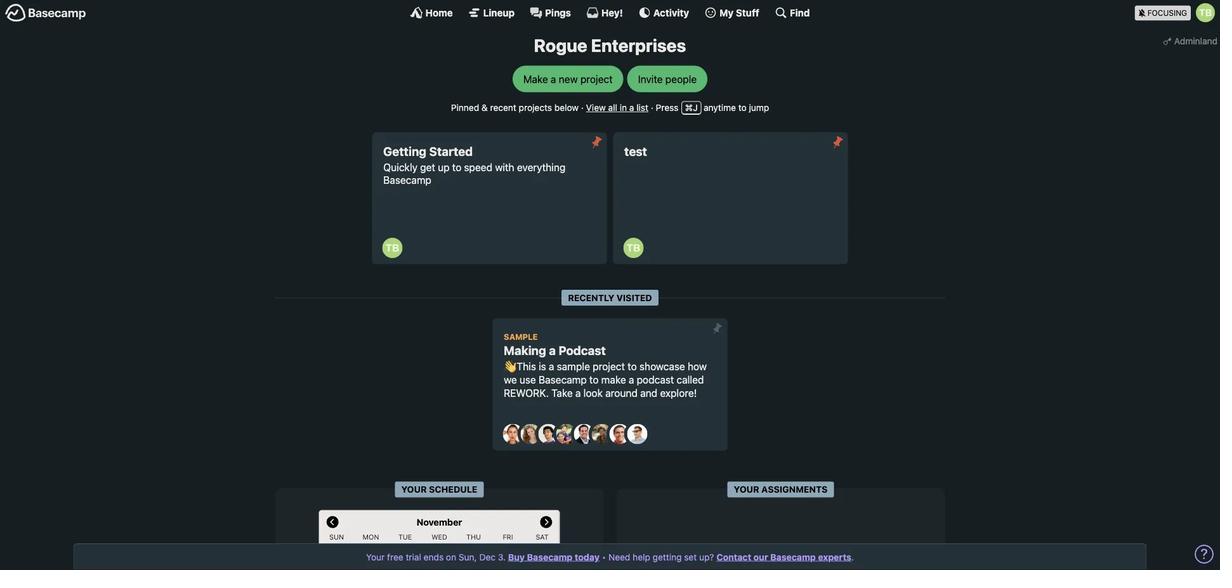 Task type: vqa. For each thing, say whether or not it's contained in the screenshot.
left Your
yes



Task type: locate. For each thing, give the bounding box(es) containing it.
nicole katz image
[[592, 424, 612, 445]]

invite people link
[[628, 66, 708, 92]]

up?
[[699, 552, 714, 563]]

main element
[[0, 0, 1221, 25]]

rogue enterprises
[[534, 35, 686, 56]]

your left assignments
[[734, 485, 760, 495]]

view
[[586, 103, 606, 113]]

your left free
[[366, 552, 385, 563]]

to up look
[[590, 374, 599, 386]]

all
[[608, 103, 618, 113]]

project inside make a new project link
[[581, 73, 613, 85]]

basecamp down quickly
[[383, 174, 432, 186]]

to right up
[[452, 161, 462, 173]]

a up around
[[629, 374, 634, 386]]

take
[[552, 387, 573, 399]]

set
[[684, 552, 697, 563]]

hey! button
[[586, 6, 623, 19]]

0 horizontal spatial tim burton image
[[382, 238, 403, 258]]

dec
[[479, 552, 496, 563]]

⌘ j anytime to jump
[[685, 103, 769, 113]]

project inside sample making a podcast 👋 this is a sample project to showcase how we use basecamp to make a podcast called rework. take a look around and explore!
[[593, 361, 625, 373]]

tim burton image
[[1196, 3, 1215, 22], [382, 238, 403, 258]]

project
[[581, 73, 613, 85], [593, 361, 625, 373]]

your left "schedule"
[[401, 485, 427, 495]]

a left look
[[576, 387, 581, 399]]

focusing button
[[1135, 0, 1221, 25]]

to
[[739, 103, 747, 113], [452, 161, 462, 173], [628, 361, 637, 373], [590, 374, 599, 386]]

None submit
[[587, 132, 607, 153], [828, 132, 848, 153], [707, 319, 728, 339], [587, 132, 607, 153], [828, 132, 848, 153], [707, 319, 728, 339]]

started
[[429, 144, 473, 158]]

1 horizontal spatial ·
[[651, 103, 654, 113]]

1 horizontal spatial your
[[401, 485, 427, 495]]

on
[[446, 552, 456, 563]]

explore!
[[660, 387, 697, 399]]

your free trial ends on sun, dec  3. buy basecamp today • need help getting set up? contact our basecamp experts .
[[366, 552, 854, 563]]

to left jump
[[739, 103, 747, 113]]

new
[[559, 73, 578, 85]]

basecamp up take
[[539, 374, 587, 386]]

make
[[523, 73, 548, 85]]

speed
[[464, 161, 493, 173]]

0 vertical spatial tim burton image
[[1196, 3, 1215, 22]]

activity link
[[638, 6, 689, 19]]

basecamp
[[383, 174, 432, 186], [539, 374, 587, 386], [527, 552, 573, 563], [771, 552, 816, 563]]

2 · from the left
[[651, 103, 654, 113]]

is
[[539, 361, 546, 373]]

home
[[426, 7, 453, 18]]

recently visited
[[568, 293, 652, 303]]

a right making
[[549, 344, 556, 358]]

home link
[[410, 6, 453, 19]]

steve marsh image
[[610, 424, 630, 445]]

tim burton image inside focusing popup button
[[1196, 3, 1215, 22]]

jennifer young image
[[556, 424, 577, 445]]

experts
[[818, 552, 852, 563]]

1 vertical spatial project
[[593, 361, 625, 373]]

0 vertical spatial project
[[581, 73, 613, 85]]

· right list
[[651, 103, 654, 113]]

adminland link
[[1161, 32, 1221, 50]]

0 horizontal spatial your
[[366, 552, 385, 563]]

1 horizontal spatial tim burton image
[[1196, 3, 1215, 22]]

.
[[852, 552, 854, 563]]

press
[[656, 103, 679, 113]]

2 horizontal spatial your
[[734, 485, 760, 495]]

podcast
[[559, 344, 606, 358]]

test link
[[613, 132, 848, 264]]

rogue
[[534, 35, 588, 56]]

· left view
[[581, 103, 584, 113]]

get
[[420, 161, 435, 173]]

your assignments
[[734, 485, 828, 495]]

cheryl walters image
[[521, 424, 541, 445]]

tim burton image
[[624, 238, 644, 258]]

sample
[[504, 332, 538, 342]]

contact
[[717, 552, 752, 563]]

a
[[551, 73, 556, 85], [630, 103, 634, 113], [549, 344, 556, 358], [549, 361, 554, 373], [629, 374, 634, 386], [576, 387, 581, 399]]

project up make
[[593, 361, 625, 373]]

0 horizontal spatial ·
[[581, 103, 584, 113]]

recently
[[568, 293, 615, 303]]

project right new
[[581, 73, 613, 85]]

recent
[[490, 103, 517, 113]]

invite people
[[638, 73, 697, 85]]

pinned & recent projects below · view all in a list
[[451, 103, 649, 113]]

test
[[625, 144, 647, 158]]

quickly
[[383, 161, 418, 173]]

lineup link
[[468, 6, 515, 19]]

make
[[602, 374, 626, 386]]

today
[[575, 552, 600, 563]]

help
[[633, 552, 650, 563]]

· press
[[651, 103, 679, 113]]

ends
[[424, 552, 444, 563]]



Task type: describe. For each thing, give the bounding box(es) containing it.
to inside getting started quickly get up to speed with everything basecamp
[[452, 161, 462, 173]]

my stuff
[[720, 7, 760, 18]]

j
[[693, 103, 698, 113]]

focusing
[[1148, 9, 1188, 17]]

find button
[[775, 6, 810, 19]]

your schedule
[[401, 485, 478, 495]]

my stuff button
[[705, 6, 760, 19]]

buy
[[508, 552, 525, 563]]

sun,
[[459, 552, 477, 563]]

find
[[790, 7, 810, 18]]

sun
[[329, 534, 344, 542]]

sample
[[557, 361, 590, 373]]

contact our basecamp experts link
[[717, 552, 852, 563]]

up
[[438, 161, 450, 173]]

view all in a list link
[[586, 103, 649, 113]]

how
[[688, 361, 707, 373]]

thu
[[467, 534, 481, 542]]

anytime
[[704, 103, 736, 113]]

your for your schedule
[[401, 485, 427, 495]]

projects
[[519, 103, 552, 113]]

free
[[387, 552, 403, 563]]

👋
[[504, 361, 514, 373]]

people
[[666, 73, 697, 85]]

my
[[720, 7, 734, 18]]

1 · from the left
[[581, 103, 584, 113]]

around
[[606, 387, 638, 399]]

lineup
[[483, 7, 515, 18]]

wed
[[432, 534, 447, 542]]

trial
[[406, 552, 421, 563]]

this
[[517, 361, 536, 373]]

your for your assignments
[[734, 485, 760, 495]]

make a new project link
[[513, 66, 624, 92]]

⌘
[[685, 103, 693, 113]]

victor cooper image
[[627, 424, 648, 445]]

make a new project
[[523, 73, 613, 85]]

assignments
[[762, 485, 828, 495]]

a right is
[[549, 361, 554, 373]]

enterprises
[[591, 35, 686, 56]]

making
[[504, 344, 546, 358]]

a left new
[[551, 73, 556, 85]]

showcase
[[640, 361, 685, 373]]

3.
[[498, 552, 506, 563]]

basecamp inside sample making a podcast 👋 this is a sample project to showcase how we use basecamp to make a podcast called rework. take a look around and explore!
[[539, 374, 587, 386]]

mon
[[363, 534, 379, 542]]

november
[[417, 517, 462, 528]]

basecamp down sat
[[527, 552, 573, 563]]

need
[[609, 552, 630, 563]]

a right in
[[630, 103, 634, 113]]

hey!
[[602, 7, 623, 18]]

to up podcast
[[628, 361, 637, 373]]

we
[[504, 374, 517, 386]]

tue
[[399, 534, 412, 542]]

getting
[[383, 144, 427, 158]]

schedule
[[429, 485, 478, 495]]

everything
[[517, 161, 566, 173]]

rework.
[[504, 387, 549, 399]]

fri
[[503, 534, 513, 542]]

jump
[[749, 103, 769, 113]]

&
[[482, 103, 488, 113]]

and
[[640, 387, 658, 399]]

annie bryan image
[[503, 424, 523, 445]]

pings button
[[530, 6, 571, 19]]

basecamp inside getting started quickly get up to speed with everything basecamp
[[383, 174, 432, 186]]

buy basecamp today link
[[508, 552, 600, 563]]

josh fiske image
[[574, 424, 594, 445]]

•
[[602, 552, 606, 563]]

podcast
[[637, 374, 674, 386]]

sample making a podcast 👋 this is a sample project to showcase how we use basecamp to make a podcast called rework. take a look around and explore!
[[504, 332, 707, 399]]

called
[[677, 374, 704, 386]]

switch accounts image
[[5, 3, 86, 23]]

pings
[[545, 7, 571, 18]]

stuff
[[736, 7, 760, 18]]

invite
[[638, 73, 663, 85]]

getting started quickly get up to speed with everything basecamp
[[383, 144, 566, 186]]

getting
[[653, 552, 682, 563]]

1 vertical spatial tim burton image
[[382, 238, 403, 258]]

basecamp right our
[[771, 552, 816, 563]]

pinned
[[451, 103, 479, 113]]

jared davis image
[[539, 424, 559, 445]]

list
[[637, 103, 649, 113]]

use
[[520, 374, 536, 386]]

adminland
[[1175, 36, 1218, 46]]

in
[[620, 103, 627, 113]]

our
[[754, 552, 768, 563]]

activity
[[654, 7, 689, 18]]

visited
[[617, 293, 652, 303]]

below
[[555, 103, 579, 113]]



